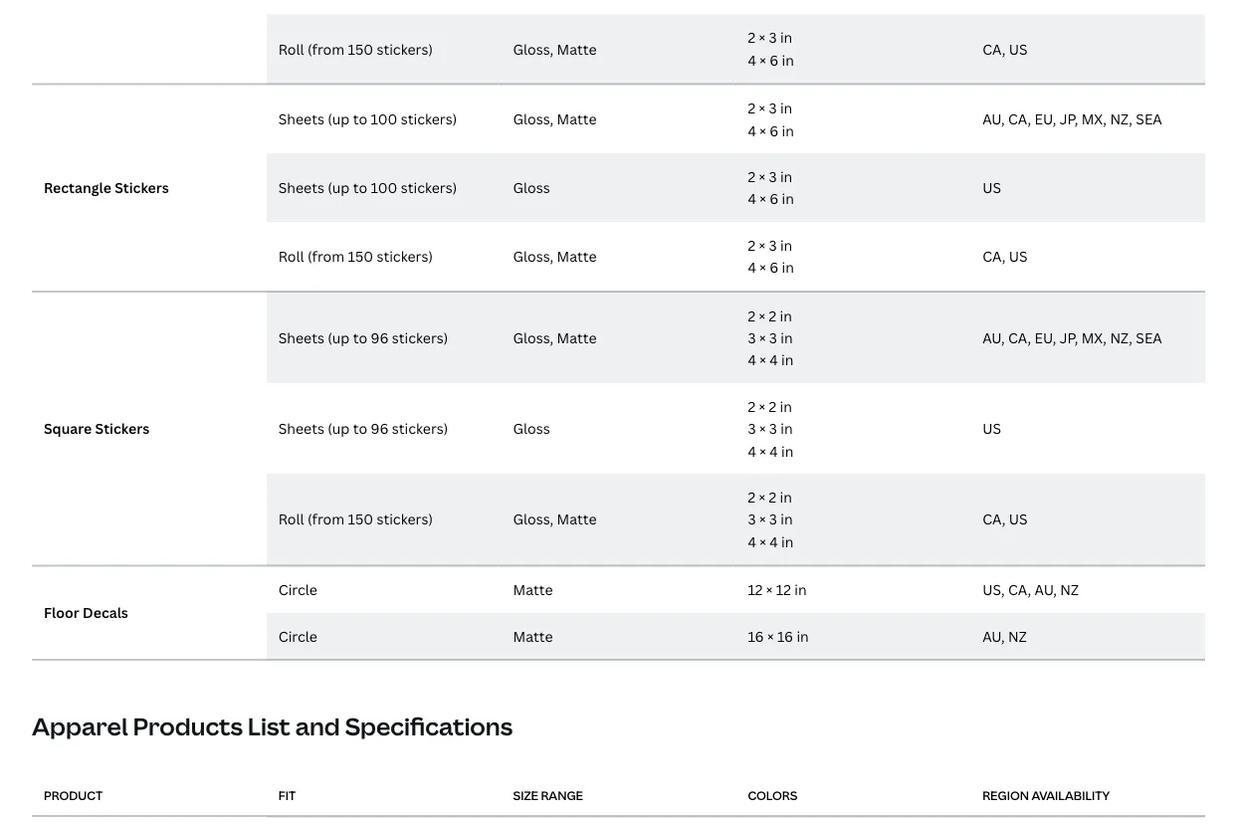 Task type: describe. For each thing, give the bounding box(es) containing it.
4 by 6 inches element for first 2 by 3 inches element
[[748, 49, 959, 71]]

1 150 from the top
[[348, 39, 373, 58]]

sea for 4 × 6 in
[[1136, 110, 1163, 129]]

gloss for sheets (up to 100 stickers)
[[513, 178, 550, 197]]

au, ca, eu, jp, mx, nz, sea for 4 × 6 in
[[983, 110, 1163, 129]]

4 by 4 inches element for us
[[748, 440, 959, 462]]

2 sheets from the top
[[279, 178, 325, 197]]

3 to from the top
[[353, 328, 367, 347]]

ca, us for "3 by 3 inches" element associated with ca, us
[[983, 510, 1028, 529]]

roll (from 150 stickers) for first 2 by 3 inches element 4 by 6 inches element
[[279, 39, 433, 58]]

1 12 from the left
[[748, 580, 763, 599]]

16 by 16 inches element
[[748, 625, 959, 647]]

2 gloss, matte from the top
[[513, 110, 597, 129]]

2 150 from the top
[[348, 247, 373, 266]]

colors
[[748, 787, 798, 804]]

gloss for sheets (up to 96 stickers)
[[513, 419, 550, 438]]

apparel
[[32, 710, 128, 742]]

rectangle stickers
[[44, 178, 169, 197]]

fit
[[279, 787, 296, 804]]

2 by 2 inches element for ca, us
[[748, 486, 959, 508]]

apparel products list and specifications
[[32, 710, 513, 742]]

2 roll from the top
[[279, 247, 304, 266]]

2 6 from the top
[[770, 121, 779, 140]]

1 sheets from the top
[[279, 110, 325, 129]]

5 gloss, matte from the top
[[513, 510, 597, 529]]

nz, for 3 × 3 in
[[1110, 328, 1133, 347]]

1 gloss, matte from the top
[[513, 39, 597, 58]]

1 4 by 4 inches element from the top
[[748, 349, 959, 371]]

ca, us for first 2 by 3 inches element 4 by 6 inches element
[[983, 39, 1028, 58]]

mx, for 3 × 3 in
[[1082, 328, 1107, 347]]

4 by 6 inches element for second 2 by 3 inches element from the bottom of the page
[[748, 188, 959, 210]]

0 horizontal spatial nz
[[1009, 626, 1027, 645]]

12 × 12 in
[[748, 580, 807, 599]]

2 to from the top
[[353, 178, 367, 197]]

square
[[44, 419, 92, 438]]

1 100 from the top
[[371, 110, 398, 129]]

5 gloss, from the top
[[513, 510, 554, 529]]

jp, for 4 × 6 in
[[1060, 110, 1079, 129]]

2 12 from the left
[[776, 580, 791, 599]]

2 sheets (up to 100 stickers) from the top
[[279, 178, 457, 197]]

3 gloss, from the top
[[513, 247, 554, 266]]

us, ca, au, nz
[[983, 580, 1079, 599]]

1 2 by 3 inches element from the top
[[748, 26, 959, 49]]

eu, for 3 × 3 in
[[1035, 328, 1057, 347]]

range
[[541, 787, 583, 804]]

3 gloss, matte from the top
[[513, 247, 597, 266]]

4 2 by 3 inches element from the top
[[748, 234, 959, 256]]

roll (from 150 stickers) for 4 by 6 inches element corresponding to 4th 2 by 3 inches element from the top
[[279, 247, 433, 266]]

2 96 from the top
[[371, 419, 389, 438]]

specifications
[[345, 710, 513, 742]]

2 100 from the top
[[371, 178, 398, 197]]

and
[[295, 710, 340, 742]]

in inside 12 by 12 inches element
[[795, 580, 807, 599]]

region availability
[[983, 787, 1110, 804]]

4 (up from the top
[[328, 419, 350, 438]]

4 to from the top
[[353, 419, 367, 438]]

4 by 4 inches element for ca, us
[[748, 531, 959, 553]]

sea for 3 × 3 in
[[1136, 328, 1163, 347]]

square stickers
[[44, 419, 150, 438]]

2 × 3 in 4 × 6 in for first 2 by 3 inches element
[[748, 28, 794, 69]]

3 (up from the top
[[328, 328, 350, 347]]

2 (up from the top
[[328, 178, 350, 197]]



Task type: locate. For each thing, give the bounding box(es) containing it.
1 gloss, from the top
[[513, 39, 554, 58]]

1 vertical spatial sheets (up to 96 stickers)
[[279, 419, 448, 438]]

2 2 by 3 inches element from the top
[[748, 97, 959, 119]]

4 by 6 inches element
[[748, 49, 959, 71], [748, 119, 959, 142], [748, 188, 959, 210], [748, 256, 959, 279]]

2 ca, us from the top
[[983, 247, 1028, 266]]

2 mx, from the top
[[1082, 328, 1107, 347]]

us
[[1009, 39, 1028, 58], [983, 178, 1002, 197], [1009, 247, 1028, 266], [983, 419, 1002, 438], [1009, 510, 1028, 529]]

16 × 16 in
[[748, 626, 809, 645]]

1 vertical spatial sea
[[1136, 328, 1163, 347]]

× inside 12 by 12 inches element
[[766, 580, 773, 599]]

mx, for 4 × 6 in
[[1082, 110, 1107, 129]]

2 × 3 in 4 × 6 in for second 2 by 3 inches element from the bottom of the page
[[748, 167, 794, 208]]

jp,
[[1060, 110, 1079, 129], [1060, 328, 1079, 347]]

96
[[371, 328, 389, 347], [371, 419, 389, 438]]

1 to from the top
[[353, 110, 367, 129]]

availability
[[1032, 787, 1110, 804]]

0 vertical spatial au, ca, eu, jp, mx, nz, sea
[[983, 110, 1163, 129]]

1 vertical spatial jp,
[[1060, 328, 1079, 347]]

3 sheets from the top
[[279, 328, 325, 347]]

1 vertical spatial roll (from 150 stickers)
[[279, 247, 433, 266]]

3 150 from the top
[[348, 510, 373, 529]]

stickers
[[115, 178, 169, 197], [95, 419, 150, 438]]

12
[[748, 580, 763, 599], [776, 580, 791, 599]]

size
[[513, 787, 539, 804]]

1 au, ca, eu, jp, mx, nz, sea from the top
[[983, 110, 1163, 129]]

1 vertical spatial 96
[[371, 419, 389, 438]]

100
[[371, 110, 398, 129], [371, 178, 398, 197]]

(up
[[328, 110, 350, 129], [328, 178, 350, 197], [328, 328, 350, 347], [328, 419, 350, 438]]

1 2 × 3 in 4 × 6 in from the top
[[748, 28, 794, 69]]

0 horizontal spatial 12
[[748, 580, 763, 599]]

au, ca, eu, jp, mx, nz, sea for 3 × 3 in
[[983, 328, 1163, 347]]

(from for "3 by 3 inches" element associated with ca, us
[[308, 510, 345, 529]]

2 4 by 6 inches element from the top
[[748, 119, 959, 142]]

nz right us,
[[1061, 580, 1079, 599]]

jp, for 3 × 3 in
[[1060, 328, 1079, 347]]

1 roll from the top
[[279, 39, 304, 58]]

2 vertical spatial 4 by 4 inches element
[[748, 531, 959, 553]]

0 vertical spatial roll
[[279, 39, 304, 58]]

(from
[[308, 39, 345, 58], [308, 247, 345, 266], [308, 510, 345, 529]]

floor decals
[[44, 603, 128, 622]]

1 horizontal spatial 16
[[777, 626, 794, 645]]

2 vertical spatial 2 by 2 inches element
[[748, 486, 959, 508]]

3 4 by 6 inches element from the top
[[748, 188, 959, 210]]

sheets (up to 96 stickers)
[[279, 328, 448, 347], [279, 419, 448, 438]]

2
[[748, 28, 756, 47], [748, 98, 756, 117], [748, 167, 756, 186], [748, 235, 756, 254], [748, 306, 756, 325], [769, 306, 777, 325], [748, 397, 756, 416], [769, 397, 777, 416], [748, 488, 756, 506], [769, 488, 777, 506]]

size range
[[513, 787, 583, 804]]

×
[[759, 28, 766, 47], [760, 50, 766, 69], [759, 98, 766, 117], [760, 121, 766, 140], [759, 167, 766, 186], [760, 189, 766, 208], [759, 235, 766, 254], [760, 258, 766, 277], [759, 306, 766, 325], [760, 328, 766, 347], [760, 351, 766, 369], [759, 397, 766, 416], [760, 419, 766, 438], [760, 441, 766, 460], [759, 488, 766, 506], [760, 510, 766, 529], [760, 532, 766, 551], [766, 580, 773, 599], [768, 626, 774, 645]]

12 by 12 inches element
[[748, 579, 959, 601]]

1 horizontal spatial nz
[[1061, 580, 1079, 599]]

4 gloss, matte from the top
[[513, 328, 597, 347]]

150
[[348, 39, 373, 58], [348, 247, 373, 266], [348, 510, 373, 529]]

4 gloss, from the top
[[513, 328, 554, 347]]

1 mx, from the top
[[1082, 110, 1107, 129]]

2 2 × 2 in 3 × 3 in 4 × 4 in from the top
[[748, 397, 794, 460]]

2 2 by 2 inches element from the top
[[748, 395, 959, 418]]

1 horizontal spatial 12
[[776, 580, 791, 599]]

0 vertical spatial sheets (up to 100 stickers)
[[279, 110, 457, 129]]

2 3 by 3 inches element from the top
[[748, 418, 959, 440]]

1 2 × 2 in 3 × 3 in 4 × 4 in from the top
[[748, 306, 794, 369]]

roll (from 150 stickers) for "3 by 3 inches" element associated with ca, us
[[279, 510, 433, 529]]

2 eu, from the top
[[1035, 328, 1057, 347]]

1 roll (from 150 stickers) from the top
[[279, 39, 433, 58]]

au, ca, eu, jp, mx, nz, sea
[[983, 110, 1163, 129], [983, 328, 1163, 347]]

au, nz
[[983, 626, 1027, 645]]

2 vertical spatial roll
[[279, 510, 304, 529]]

16
[[748, 626, 764, 645], [777, 626, 794, 645]]

1 gloss from the top
[[513, 178, 550, 197]]

circle
[[279, 580, 318, 599], [279, 626, 318, 645]]

1 vertical spatial circle
[[279, 626, 318, 645]]

4 4 by 6 inches element from the top
[[748, 256, 959, 279]]

stickers for square stickers
[[95, 419, 150, 438]]

(from for 4 by 6 inches element corresponding to 4th 2 by 3 inches element from the top
[[308, 247, 345, 266]]

1 vertical spatial mx,
[[1082, 328, 1107, 347]]

1 vertical spatial stickers
[[95, 419, 150, 438]]

1 vertical spatial (from
[[308, 247, 345, 266]]

1 ca, us from the top
[[983, 39, 1028, 58]]

3 2 × 2 in 3 × 3 in 4 × 4 in from the top
[[748, 488, 794, 551]]

stickers)
[[377, 39, 433, 58], [401, 110, 457, 129], [401, 178, 457, 197], [377, 247, 433, 266], [392, 328, 448, 347], [392, 419, 448, 438], [377, 510, 433, 529]]

1 6 from the top
[[770, 50, 779, 69]]

gloss
[[513, 178, 550, 197], [513, 419, 550, 438]]

2 2 × 3 in 4 × 6 in from the top
[[748, 98, 794, 140]]

1 circle from the top
[[279, 580, 318, 599]]

sea
[[1136, 110, 1163, 129], [1136, 328, 1163, 347]]

2 × 3 in 4 × 6 in for 4th 2 by 3 inches element from the top
[[748, 235, 794, 277]]

0 vertical spatial jp,
[[1060, 110, 1079, 129]]

0 vertical spatial 150
[[348, 39, 373, 58]]

2 vertical spatial ca, us
[[983, 510, 1028, 529]]

to
[[353, 110, 367, 129], [353, 178, 367, 197], [353, 328, 367, 347], [353, 419, 367, 438]]

gloss, matte
[[513, 39, 597, 58], [513, 110, 597, 129], [513, 247, 597, 266], [513, 328, 597, 347], [513, 510, 597, 529]]

2 vertical spatial (from
[[308, 510, 345, 529]]

4 by 6 inches element for third 2 by 3 inches element from the bottom
[[748, 119, 959, 142]]

6
[[770, 50, 779, 69], [770, 121, 779, 140], [770, 189, 779, 208], [770, 258, 779, 277]]

2 (from from the top
[[308, 247, 345, 266]]

0 vertical spatial sheets (up to 96 stickers)
[[279, 328, 448, 347]]

1 sheets (up to 100 stickers) from the top
[[279, 110, 457, 129]]

gloss,
[[513, 39, 554, 58], [513, 110, 554, 129], [513, 247, 554, 266], [513, 328, 554, 347], [513, 510, 554, 529]]

nz down us, ca, au, nz
[[1009, 626, 1027, 645]]

1 vertical spatial 3 by 3 inches element
[[748, 418, 959, 440]]

3 by 3 inches element
[[748, 327, 959, 349], [748, 418, 959, 440], [748, 508, 959, 531]]

1 vertical spatial nz
[[1009, 626, 1027, 645]]

2 × 2 in 3 × 3 in 4 × 4 in for gloss, matte
[[748, 488, 794, 551]]

4 sheets from the top
[[279, 419, 325, 438]]

1 vertical spatial nz,
[[1110, 328, 1133, 347]]

4 2 × 3 in 4 × 6 in from the top
[[748, 235, 794, 277]]

products
[[133, 710, 243, 742]]

2 × 2 in 3 × 3 in 4 × 4 in for gloss
[[748, 397, 794, 460]]

stickers right square
[[95, 419, 150, 438]]

floor
[[44, 603, 79, 622]]

3 6 from the top
[[770, 189, 779, 208]]

mx,
[[1082, 110, 1107, 129], [1082, 328, 1107, 347]]

2 vertical spatial 150
[[348, 510, 373, 529]]

1 sea from the top
[[1136, 110, 1163, 129]]

product
[[44, 787, 103, 804]]

0 vertical spatial (from
[[308, 39, 345, 58]]

sheets
[[279, 110, 325, 129], [279, 178, 325, 197], [279, 328, 325, 347], [279, 419, 325, 438]]

0 vertical spatial mx,
[[1082, 110, 1107, 129]]

0 vertical spatial sea
[[1136, 110, 1163, 129]]

2 4 by 4 inches element from the top
[[748, 440, 959, 462]]

2 × 3 in 4 × 6 in
[[748, 28, 794, 69], [748, 98, 794, 140], [748, 167, 794, 208], [748, 235, 794, 277]]

2 × 3 in 4 × 6 in for third 2 by 3 inches element from the bottom
[[748, 98, 794, 140]]

2 au, ca, eu, jp, mx, nz, sea from the top
[[983, 328, 1163, 347]]

1 vertical spatial au, ca, eu, jp, mx, nz, sea
[[983, 328, 1163, 347]]

4 by 6 inches element for 4th 2 by 3 inches element from the top
[[748, 256, 959, 279]]

1 vertical spatial gloss
[[513, 419, 550, 438]]

3 roll from the top
[[279, 510, 304, 529]]

ca,
[[983, 39, 1006, 58], [1009, 110, 1032, 129], [983, 247, 1006, 266], [1009, 328, 1032, 347], [983, 510, 1006, 529], [1008, 580, 1032, 599]]

2 vertical spatial 3 by 3 inches element
[[748, 508, 959, 531]]

us,
[[983, 580, 1005, 599]]

1 jp, from the top
[[1060, 110, 1079, 129]]

2 nz, from the top
[[1110, 328, 1133, 347]]

2 by 2 inches element
[[748, 304, 959, 327], [748, 395, 959, 418], [748, 486, 959, 508]]

2 gloss, from the top
[[513, 110, 554, 129]]

× inside 16 by 16 inches element
[[768, 626, 774, 645]]

sheets (up to 100 stickers)
[[279, 110, 457, 129], [279, 178, 457, 197]]

0 vertical spatial eu,
[[1035, 110, 1057, 129]]

1 96 from the top
[[371, 328, 389, 347]]

0 vertical spatial 4 by 4 inches element
[[748, 349, 959, 371]]

3 4 by 4 inches element from the top
[[748, 531, 959, 553]]

4 by 4 inches element
[[748, 349, 959, 371], [748, 440, 959, 462], [748, 531, 959, 553]]

3
[[769, 28, 777, 47], [769, 98, 777, 117], [769, 167, 777, 186], [769, 235, 777, 254], [748, 328, 756, 347], [769, 328, 778, 347], [748, 419, 756, 438], [769, 419, 778, 438], [748, 510, 756, 529], [769, 510, 778, 529]]

0 horizontal spatial 16
[[748, 626, 764, 645]]

nz,
[[1110, 110, 1133, 129], [1110, 328, 1133, 347]]

2 roll (from 150 stickers) from the top
[[279, 247, 433, 266]]

3 ca, us from the top
[[983, 510, 1028, 529]]

3 3 by 3 inches element from the top
[[748, 508, 959, 531]]

1 vertical spatial 2 × 2 in 3 × 3 in 4 × 4 in
[[748, 397, 794, 460]]

0 vertical spatial stickers
[[115, 178, 169, 197]]

in inside 16 by 16 inches element
[[797, 626, 809, 645]]

1 3 by 3 inches element from the top
[[748, 327, 959, 349]]

rectangle
[[44, 178, 111, 197]]

1 (up from the top
[[328, 110, 350, 129]]

0 vertical spatial 2 × 2 in 3 × 3 in 4 × 4 in
[[748, 306, 794, 369]]

(from for first 2 by 3 inches element 4 by 6 inches element
[[308, 39, 345, 58]]

eu,
[[1035, 110, 1057, 129], [1035, 328, 1057, 347]]

2 vertical spatial 2 × 2 in 3 × 3 in 4 × 4 in
[[748, 488, 794, 551]]

1 2 by 2 inches element from the top
[[748, 304, 959, 327]]

decals
[[83, 603, 128, 622]]

3 by 3 inches element for us
[[748, 418, 959, 440]]

4 6 from the top
[[770, 258, 779, 277]]

matte
[[557, 39, 597, 58], [557, 110, 597, 129], [557, 247, 597, 266], [557, 328, 597, 347], [557, 510, 597, 529], [513, 580, 553, 599], [513, 626, 553, 645]]

0 vertical spatial nz
[[1061, 580, 1079, 599]]

1 (from from the top
[[308, 39, 345, 58]]

roll (from 150 stickers)
[[279, 39, 433, 58], [279, 247, 433, 266], [279, 510, 433, 529]]

region
[[983, 787, 1029, 804]]

0 vertical spatial ca, us
[[983, 39, 1028, 58]]

2 sea from the top
[[1136, 328, 1163, 347]]

4
[[748, 50, 757, 69], [748, 121, 757, 140], [748, 189, 757, 208], [748, 258, 757, 277], [748, 351, 757, 369], [770, 351, 778, 369], [748, 441, 757, 460], [770, 441, 778, 460], [748, 532, 757, 551], [770, 532, 778, 551]]

roll
[[279, 39, 304, 58], [279, 247, 304, 266], [279, 510, 304, 529]]

stickers for rectangle stickers
[[115, 178, 169, 197]]

0 vertical spatial circle
[[279, 580, 318, 599]]

3 2 × 3 in 4 × 6 in from the top
[[748, 167, 794, 208]]

1 sheets (up to 96 stickers) from the top
[[279, 328, 448, 347]]

1 vertical spatial 150
[[348, 247, 373, 266]]

2 circle from the top
[[279, 626, 318, 645]]

0 vertical spatial 2 by 2 inches element
[[748, 304, 959, 327]]

3 roll (from 150 stickers) from the top
[[279, 510, 433, 529]]

1 vertical spatial 100
[[371, 178, 398, 197]]

ca, us for 4 by 6 inches element corresponding to 4th 2 by 3 inches element from the top
[[983, 247, 1028, 266]]

3 2 by 3 inches element from the top
[[748, 165, 959, 188]]

2 × 2 in 3 × 3 in 4 × 4 in
[[748, 306, 794, 369], [748, 397, 794, 460], [748, 488, 794, 551]]

1 vertical spatial 2 by 2 inches element
[[748, 395, 959, 418]]

nz
[[1061, 580, 1079, 599], [1009, 626, 1027, 645]]

1 eu, from the top
[[1035, 110, 1057, 129]]

1 vertical spatial sheets (up to 100 stickers)
[[279, 178, 457, 197]]

2 16 from the left
[[777, 626, 794, 645]]

eu, for 4 × 6 in
[[1035, 110, 1057, 129]]

3 (from from the top
[[308, 510, 345, 529]]

0 vertical spatial 100
[[371, 110, 398, 129]]

1 4 by 6 inches element from the top
[[748, 49, 959, 71]]

2 by 2 inches element for us
[[748, 395, 959, 418]]

3 2 by 2 inches element from the top
[[748, 486, 959, 508]]

2 jp, from the top
[[1060, 328, 1079, 347]]

list
[[248, 710, 290, 742]]

1 vertical spatial eu,
[[1035, 328, 1057, 347]]

stickers right rectangle
[[115, 178, 169, 197]]

2 by 3 inches element
[[748, 26, 959, 49], [748, 97, 959, 119], [748, 165, 959, 188], [748, 234, 959, 256]]

3 by 3 inches element for ca, us
[[748, 508, 959, 531]]

1 nz, from the top
[[1110, 110, 1133, 129]]

1 vertical spatial ca, us
[[983, 247, 1028, 266]]

1 16 from the left
[[748, 626, 764, 645]]

0 vertical spatial 96
[[371, 328, 389, 347]]

in
[[780, 28, 793, 47], [782, 50, 794, 69], [780, 98, 793, 117], [782, 121, 794, 140], [780, 167, 793, 186], [782, 189, 794, 208], [780, 235, 793, 254], [782, 258, 794, 277], [780, 306, 792, 325], [781, 328, 793, 347], [782, 351, 794, 369], [780, 397, 792, 416], [781, 419, 793, 438], [782, 441, 794, 460], [780, 488, 792, 506], [781, 510, 793, 529], [782, 532, 794, 551], [795, 580, 807, 599], [797, 626, 809, 645]]

0 vertical spatial 3 by 3 inches element
[[748, 327, 959, 349]]

0 vertical spatial gloss
[[513, 178, 550, 197]]

2 sheets (up to 96 stickers) from the top
[[279, 419, 448, 438]]

au,
[[983, 110, 1005, 129], [983, 328, 1005, 347], [1035, 580, 1057, 599], [983, 626, 1005, 645]]

nz, for 4 × 6 in
[[1110, 110, 1133, 129]]

0 vertical spatial roll (from 150 stickers)
[[279, 39, 433, 58]]

1 vertical spatial 4 by 4 inches element
[[748, 440, 959, 462]]

1 vertical spatial roll
[[279, 247, 304, 266]]

ca, us
[[983, 39, 1028, 58], [983, 247, 1028, 266], [983, 510, 1028, 529]]

2 vertical spatial roll (from 150 stickers)
[[279, 510, 433, 529]]

0 vertical spatial nz,
[[1110, 110, 1133, 129]]

2 gloss from the top
[[513, 419, 550, 438]]



Task type: vqa. For each thing, say whether or not it's contained in the screenshot.
topmost SEE ALL button
no



